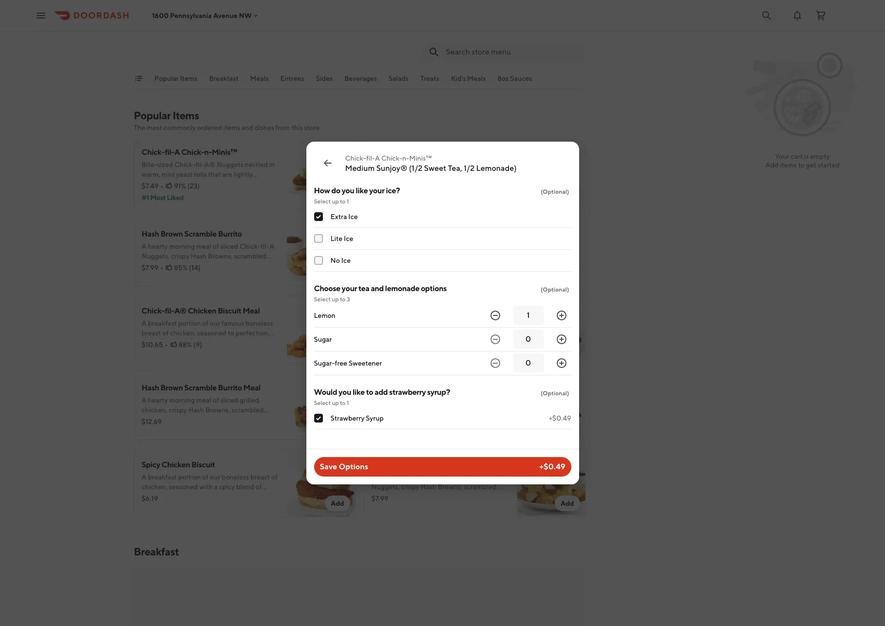 Task type: describe. For each thing, give the bounding box(es) containing it.
your inside how do you like your ice? select up to 1
[[369, 186, 385, 195]]

kid's meals
[[451, 75, 486, 82]]

kid's meals button
[[451, 74, 486, 89]]

add for chick-fil-a chick-n-minis™ meal
[[561, 192, 574, 200]]

hash brown scramble bowl
[[372, 461, 465, 470]]

most
[[147, 124, 162, 132]]

91% (23)
[[174, 182, 200, 190]]

8oz sauces button
[[498, 74, 532, 89]]

add button for hash brown scramble bowl
[[555, 496, 580, 512]]

up inside would you like to add strawberry syrup? select up to 1
[[332, 400, 339, 407]]

chick- up warm,
[[142, 148, 165, 157]]

empty
[[811, 153, 831, 160]]

chick-fil-a chick-n-minis™ meal
[[372, 157, 486, 167]]

and inside popular items the most commonly ordered items and dishes from this store
[[242, 124, 253, 132]]

scramble for hash brown scramble burrito meal
[[184, 384, 217, 393]]

0 vertical spatial chicken
[[188, 307, 216, 316]]

select for choose
[[314, 296, 331, 303]]

medium
[[345, 164, 375, 173]]

add button for chick-fil-a® chicken biscuit meal
[[325, 342, 350, 358]]

extra ice
[[331, 213, 358, 221]]

dialog containing medium sunjoy® (1/2 sweet tea, 1/2 lemonade)
[[306, 142, 579, 485]]

cooked
[[399, 262, 423, 270]]

options
[[421, 284, 447, 293]]

you inside would you like to add strawberry syrup? select up to 1
[[339, 388, 351, 397]]

1 vertical spatial breakfast
[[134, 546, 179, 559]]

meals button
[[250, 74, 269, 89]]

this
[[292, 124, 303, 132]]

87%
[[407, 173, 420, 180]]

popular for popular items the most commonly ordered items and dishes from this store
[[134, 109, 171, 122]]

chick- up rolls
[[181, 148, 204, 157]]

increase quantity by 1 image
[[556, 310, 568, 322]]

back image
[[322, 157, 334, 169]]

no ice
[[331, 257, 351, 265]]

bowl
[[448, 461, 465, 470]]

no
[[331, 257, 340, 265]]

and inside bite-sized pieces of boneless chicken breast, seasoned to perfection, freshly breaded and pressure cooked in 100% refined peanut oil. available with choice of dipping sauce.
[[495, 252, 507, 260]]

spicy chicken biscuit meal
[[372, 384, 464, 393]]

lightly
[[234, 171, 253, 178]]

a
[[183, 180, 187, 188]]

88% (9)
[[179, 341, 202, 349]]

with inside "chick-fil-a chick-n-minis™ bite-sized chick-fil-a® nuggets nestled in warm, mini yeast rolls that are lightly brushed with a honey butter spread."
[[168, 180, 182, 188]]

items inside popular items the most commonly ordered items and dishes from this store
[[223, 124, 240, 132]]

#3
[[372, 184, 380, 192]]

to inside your cart is empty add items to get started
[[799, 161, 805, 169]]

to inside choose your tea and lemonade options select up to 3
[[340, 296, 346, 303]]

87% (16)
[[407, 173, 433, 180]]

chick-fil-a chick-n-minis™ meal image
[[517, 140, 586, 210]]

add button for hash brown scramble burrito
[[325, 265, 350, 281]]

liked for #3 most liked
[[398, 184, 415, 192]]

liked for #1 most liked
[[167, 194, 184, 202]]

breaded
[[468, 252, 494, 260]]

spicy chicken biscuit meal image
[[517, 371, 586, 441]]

pressure
[[372, 262, 398, 270]]

none checkbox inside 'would you like to add strawberry syrup?' group
[[314, 414, 323, 423]]

1 vertical spatial of
[[439, 272, 445, 280]]

tea
[[359, 284, 370, 293]]

rolls
[[194, 171, 207, 178]]

most for #1
[[150, 194, 166, 202]]

No Ice checkbox
[[314, 256, 323, 265]]

$10.65 •
[[142, 341, 168, 349]]

chicken for spicy chicken biscuit
[[162, 461, 190, 470]]

lite ice
[[331, 235, 354, 243]]

ordered
[[197, 124, 222, 132]]

• for chick-fil-a chick-n-minis™
[[161, 182, 163, 190]]

strawberry syrup
[[331, 415, 384, 423]]

0 items, open order cart image
[[815, 10, 827, 21]]

save
[[320, 463, 337, 472]]

1 meals from the left
[[250, 75, 269, 82]]

0 vertical spatial of
[[426, 243, 432, 251]]

add button for spicy chicken biscuit meal
[[555, 419, 580, 435]]

add for spicy chicken biscuit
[[331, 500, 344, 508]]

up for choose
[[332, 296, 339, 303]]

add
[[375, 388, 388, 397]]

1 horizontal spatial biscuit
[[218, 307, 241, 316]]

lite
[[331, 235, 343, 243]]

chick- up the "$12.29 •" on the top of the page
[[372, 157, 395, 167]]

save options
[[320, 463, 369, 472]]

add button for bite-sized pieces of boneless chicken breast, seasoned to perfection, freshly breaded and pressure cooked in 100% refined peanut oil. available with choice of dipping sauce.
[[555, 265, 580, 281]]

chick-fil-a® nuggets image
[[517, 217, 586, 287]]

commonly
[[164, 124, 196, 132]]

0 horizontal spatial a®
[[174, 307, 186, 316]]

sized inside "chick-fil-a chick-n-minis™ bite-sized chick-fil-a® nuggets nestled in warm, mini yeast rolls that are lightly brushed with a honey butter spread."
[[157, 161, 173, 169]]

#1
[[142, 194, 149, 202]]

in inside bite-sized pieces of boneless chicken breast, seasoned to perfection, freshly breaded and pressure cooked in 100% refined peanut oil. available with choice of dipping sauce.
[[424, 262, 430, 270]]

select for how
[[314, 198, 331, 205]]

1600
[[152, 11, 169, 19]]

options
[[339, 463, 369, 472]]

freshly
[[445, 252, 466, 260]]

popular items the most commonly ordered items and dishes from this store
[[134, 109, 320, 132]]

treats
[[420, 75, 439, 82]]

increase quantity by 1 image for sugar
[[556, 334, 568, 346]]

100%
[[431, 262, 448, 270]]

n- for (1/2
[[403, 155, 409, 162]]

to left add
[[366, 388, 373, 397]]

spicy for spicy chicken biscuit
[[142, 461, 160, 470]]

scramble for hash brown scramble bowl
[[414, 461, 447, 470]]

breakfast button
[[209, 74, 238, 89]]

dishes
[[255, 124, 274, 132]]

avenue
[[213, 11, 238, 19]]

$8.19
[[372, 264, 388, 272]]

burrito for hash brown scramble burrito
[[218, 230, 242, 239]]

syrup?
[[427, 388, 450, 397]]

mini
[[162, 171, 175, 178]]

$7.49 •
[[142, 182, 163, 190]]

meals inside button
[[467, 75, 486, 82]]

(1/2
[[409, 164, 423, 173]]

add button for hash brown scramble burrito meal
[[325, 419, 350, 435]]

n- for chick-
[[204, 148, 212, 157]]

open menu image
[[35, 10, 47, 21]]

brown for hash brown scramble bowl
[[391, 461, 413, 470]]

how
[[314, 186, 330, 195]]

88%
[[179, 341, 192, 349]]

2 horizontal spatial minis™
[[442, 157, 467, 167]]

popular items button
[[154, 74, 197, 89]]

85% (14)
[[174, 264, 201, 272]]

8oz sauces
[[498, 75, 532, 82]]

spicy chicken biscuit image
[[287, 448, 356, 518]]

$12.29 •
[[372, 173, 397, 180]]

sides button
[[316, 74, 333, 89]]

minis™ for fil-
[[212, 148, 237, 157]]

add for spicy chicken biscuit meal
[[561, 423, 574, 431]]

hash brown scramble burrito
[[142, 230, 242, 239]]

fil- for meal
[[395, 157, 405, 167]]

• for chick-fil-a® chicken biscuit meal
[[165, 341, 168, 349]]

cart
[[791, 153, 803, 160]]

(optional) for how do you like your ice?
[[541, 188, 570, 195]]

add for bite-sized pieces of boneless chicken breast, seasoned to perfection, freshly breaded and pressure cooked in 100% refined peanut oil. available with choice of dipping sauce.
[[561, 269, 574, 277]]

add for chick-fil-a® chicken biscuit meal
[[331, 346, 344, 354]]

#3 most liked
[[372, 184, 415, 192]]

pieces
[[405, 243, 425, 251]]

$12.29
[[372, 173, 392, 180]]

hash brown scramble burrito meal image
[[287, 371, 356, 441]]

salads
[[389, 75, 409, 82]]

beverages
[[344, 75, 377, 82]]

extra
[[331, 213, 347, 221]]

hash brown scramble burrito image
[[287, 217, 356, 287]]

up for how
[[332, 198, 339, 205]]

sugar-
[[314, 360, 335, 368]]

brown for hash brown scramble burrito
[[161, 230, 183, 239]]

8oz
[[498, 75, 509, 82]]

biscuit for spicy chicken biscuit meal
[[422, 384, 445, 393]]

add for hash brown scramble burrito
[[331, 269, 344, 277]]

#1 most liked
[[142, 194, 184, 202]]

choose your tea and lemonade options group
[[314, 284, 572, 376]]

honey
[[188, 180, 208, 188]]

like inside would you like to add strawberry syrup? select up to 1
[[353, 388, 365, 397]]

increase quantity by 1 image for sugar-free sweetener
[[556, 358, 568, 369]]

$10.65
[[142, 341, 163, 349]]

ice for extra ice
[[349, 213, 358, 221]]

chick-fil-a chick-n-minis™ bite-sized chick-fil-a® nuggets nestled in warm, mini yeast rolls that are lightly brushed with a honey butter spread.
[[142, 148, 275, 188]]

ice for no ice
[[341, 257, 351, 265]]

current quantity is 0 number field for sugar-free sweetener
[[519, 358, 538, 369]]

salads button
[[389, 74, 409, 89]]

• for hash brown scramble burrito
[[161, 264, 163, 272]]

Extra Ice checkbox
[[314, 213, 323, 221]]

that
[[208, 171, 221, 178]]

pennsylvania
[[170, 11, 212, 19]]

chick-fil-a chick-n-minis™ image
[[287, 140, 356, 210]]



Task type: locate. For each thing, give the bounding box(es) containing it.
Item Search search field
[[446, 47, 578, 58]]

2 1 from the top
[[347, 400, 349, 407]]

up inside choose your tea and lemonade options select up to 3
[[332, 296, 339, 303]]

0 vertical spatial items
[[180, 75, 197, 82]]

1 vertical spatial like
[[353, 388, 365, 397]]

to up cooked
[[402, 252, 409, 260]]

2 vertical spatial ice
[[341, 257, 351, 265]]

0 vertical spatial and
[[242, 124, 253, 132]]

free
[[335, 360, 348, 368]]

in right nestled
[[269, 161, 275, 169]]

from
[[276, 124, 290, 132]]

fil- up the $10.65 •
[[165, 307, 174, 316]]

kid's
[[451, 75, 466, 82]]

0 vertical spatial like
[[356, 186, 368, 195]]

to inside how do you like your ice? select up to 1
[[340, 198, 346, 205]]

1 horizontal spatial sized
[[387, 243, 403, 251]]

1 vertical spatial and
[[495, 252, 507, 260]]

0 horizontal spatial bite-
[[142, 161, 157, 169]]

0 horizontal spatial spicy
[[142, 461, 160, 470]]

sweet
[[424, 164, 447, 173]]

most for #3
[[382, 184, 397, 192]]

you right would
[[339, 388, 351, 397]]

fil- up the "medium" at left
[[366, 155, 375, 162]]

how do you like your ice? select up to 1
[[314, 186, 400, 205]]

1 vertical spatial items
[[781, 161, 797, 169]]

1 vertical spatial ice
[[344, 235, 354, 243]]

(23)
[[188, 182, 200, 190]]

1 horizontal spatial spicy
[[372, 384, 390, 393]]

a inside chick-fil-a chick-n-minis™ medium sunjoy® (1/2 sweet tea, 1/2 lemonade)
[[375, 155, 380, 162]]

hash right the options
[[372, 461, 389, 470]]

1 horizontal spatial $7.99
[[372, 495, 389, 503]]

1 vertical spatial increase quantity by 1 image
[[556, 358, 568, 369]]

items inside popular items button
[[180, 75, 197, 82]]

1 vertical spatial hash
[[142, 384, 159, 393]]

(16)
[[421, 173, 433, 180]]

a up 'sunjoy®'
[[375, 155, 380, 162]]

hash brown scramble burrito meal
[[142, 384, 261, 393]]

2 current quantity is 0 number field from the top
[[519, 358, 538, 369]]

1 vertical spatial chicken
[[392, 384, 420, 393]]

(optional) for choose your tea and lemonade options
[[541, 286, 570, 293]]

increase quantity by 1 image up spicy chicken biscuit meal 'image' at the bottom of page
[[556, 358, 568, 369]]

of up perfection,
[[426, 243, 432, 251]]

1 vertical spatial items
[[173, 109, 199, 122]]

choose your tea and lemonade options select up to 3
[[314, 284, 447, 303]]

fil- for medium
[[366, 155, 375, 162]]

1 horizontal spatial in
[[424, 262, 430, 270]]

0 vertical spatial +$0.49
[[549, 415, 571, 423]]

hash for hash brown scramble bowl
[[372, 461, 389, 470]]

select inside would you like to add strawberry syrup? select up to 1
[[314, 400, 331, 407]]

to left 3
[[340, 296, 346, 303]]

1 vertical spatial select
[[314, 296, 331, 303]]

0 horizontal spatial liked
[[167, 194, 184, 202]]

1 vertical spatial up
[[332, 296, 339, 303]]

select down how
[[314, 198, 331, 205]]

0 horizontal spatial with
[[168, 180, 182, 188]]

items right ordered
[[223, 124, 240, 132]]

1 vertical spatial sized
[[387, 243, 403, 251]]

0 horizontal spatial breakfast
[[134, 546, 179, 559]]

in up "choice"
[[424, 262, 430, 270]]

select inside how do you like your ice? select up to 1
[[314, 198, 331, 205]]

your up 3
[[342, 284, 357, 293]]

your cart is empty add items to get started
[[766, 153, 840, 169]]

1 up strawberry
[[347, 400, 349, 407]]

1 vertical spatial spicy
[[142, 461, 160, 470]]

2 vertical spatial biscuit
[[192, 461, 215, 470]]

3 up from the top
[[332, 400, 339, 407]]

add inside your cart is empty add items to get started
[[766, 161, 779, 169]]

choose
[[314, 284, 341, 293]]

the
[[134, 124, 146, 132]]

• left 85%
[[161, 264, 163, 272]]

ice right lite
[[344, 235, 354, 243]]

chicken
[[462, 243, 487, 251]]

nuggets
[[217, 161, 244, 169]]

sugar-free sweetener
[[314, 360, 382, 368]]

1 vertical spatial (optional)
[[541, 286, 570, 293]]

items for popular items
[[180, 75, 197, 82]]

1 1 from the top
[[347, 198, 349, 205]]

0 vertical spatial current quantity is 0 number field
[[519, 334, 538, 345]]

n- inside chick-fil-a chick-n-minis™ medium sunjoy® (1/2 sweet tea, 1/2 lemonade)
[[403, 155, 409, 162]]

chick- up 87% (16)
[[411, 157, 434, 167]]

brown up 85%
[[161, 230, 183, 239]]

up inside how do you like your ice? select up to 1
[[332, 198, 339, 205]]

0 horizontal spatial in
[[269, 161, 275, 169]]

bite- up seasoned
[[372, 243, 387, 251]]

started
[[818, 161, 840, 169]]

sized inside bite-sized pieces of boneless chicken breast, seasoned to perfection, freshly breaded and pressure cooked in 100% refined peanut oil. available with choice of dipping sauce.
[[387, 243, 403, 251]]

spicy up $6.19
[[142, 461, 160, 470]]

(optional)
[[541, 188, 570, 195], [541, 286, 570, 293], [541, 390, 570, 397]]

ice
[[349, 213, 358, 221], [344, 235, 354, 243], [341, 257, 351, 265]]

select inside choose your tea and lemonade options select up to 3
[[314, 296, 331, 303]]

n- up (1/2
[[403, 155, 409, 162]]

0 vertical spatial (optional)
[[541, 188, 570, 195]]

0 horizontal spatial of
[[426, 243, 432, 251]]

decrease quantity by 1 image for sugar
[[490, 334, 501, 346]]

1 current quantity is 0 number field from the top
[[519, 334, 538, 345]]

of down 100% on the top of page
[[439, 272, 445, 280]]

2 (optional) from the top
[[541, 286, 570, 293]]

3 (optional) from the top
[[541, 390, 570, 397]]

with down cooked
[[402, 272, 415, 280]]

1 horizontal spatial bite-
[[372, 243, 387, 251]]

n- left the tea,
[[434, 157, 442, 167]]

scramble for hash brown scramble burrito
[[184, 230, 217, 239]]

(optional) inside how do you like your ice? group
[[541, 188, 570, 195]]

select down choose
[[314, 296, 331, 303]]

2 select from the top
[[314, 296, 331, 303]]

meals
[[250, 75, 269, 82], [467, 75, 486, 82]]

1 horizontal spatial a®
[[204, 161, 216, 169]]

a up 87% at the left of the page
[[404, 157, 410, 167]]

0 horizontal spatial and
[[242, 124, 253, 132]]

$7.99 •
[[142, 264, 163, 272]]

fil- inside chick-fil-a chick-n-minis™ medium sunjoy® (1/2 sweet tea, 1/2 lemonade)
[[366, 155, 375, 162]]

ice for lite ice
[[344, 235, 354, 243]]

Current quantity is 0 number field
[[519, 334, 538, 345], [519, 358, 538, 369]]

a® up 'that' in the left of the page
[[204, 161, 216, 169]]

0 horizontal spatial a
[[174, 148, 180, 157]]

how do you like your ice? group
[[314, 186, 571, 272]]

entrées
[[280, 75, 304, 82]]

bite- inside bite-sized pieces of boneless chicken breast, seasoned to perfection, freshly breaded and pressure cooked in 100% refined peanut oil. available with choice of dipping sauce.
[[372, 243, 387, 251]]

0 vertical spatial ice
[[349, 213, 358, 221]]

would you like to add strawberry syrup? group
[[314, 387, 571, 430]]

hash
[[142, 230, 159, 239], [142, 384, 159, 393], [372, 461, 389, 470]]

bite- inside "chick-fil-a chick-n-minis™ bite-sized chick-fil-a® nuggets nestled in warm, mini yeast rolls that are lightly brushed with a honey butter spread."
[[142, 161, 157, 169]]

+$0.49 inside 'would you like to add strawberry syrup?' group
[[549, 415, 571, 423]]

ice right extra
[[349, 213, 358, 221]]

add for hash brown scramble bowl
[[561, 500, 574, 508]]

you inside how do you like your ice? select up to 1
[[342, 186, 355, 195]]

0 vertical spatial most
[[382, 184, 397, 192]]

0 vertical spatial popular
[[154, 75, 179, 82]]

fil- up mini
[[165, 148, 174, 157]]

most down the "$12.29 •" on the top of the page
[[382, 184, 397, 192]]

chick-fil-a chick-n-minis™ medium sunjoy® (1/2 sweet tea, 1/2 lemonade)
[[345, 155, 517, 173]]

n- up 'that' in the left of the page
[[204, 148, 212, 157]]

2 horizontal spatial n-
[[434, 157, 442, 167]]

chick- up 'sunjoy®'
[[382, 155, 403, 162]]

2 decrease quantity by 1 image from the top
[[490, 334, 501, 346]]

1 vertical spatial a®
[[174, 307, 186, 316]]

to inside bite-sized pieces of boneless chicken breast, seasoned to perfection, freshly breaded and pressure cooked in 100% refined peanut oil. available with choice of dipping sauce.
[[402, 252, 409, 260]]

hash for hash brown scramble burrito
[[142, 230, 159, 239]]

2 vertical spatial up
[[332, 400, 339, 407]]

1 (optional) from the top
[[541, 188, 570, 195]]

2 up from the top
[[332, 296, 339, 303]]

nw
[[239, 11, 252, 19]]

2 vertical spatial scramble
[[414, 461, 447, 470]]

1 burrito from the top
[[218, 230, 242, 239]]

(14)
[[189, 264, 201, 272]]

do
[[332, 186, 341, 195]]

entrées button
[[280, 74, 304, 89]]

you right do
[[342, 186, 355, 195]]

spicy for spicy chicken biscuit meal
[[372, 384, 390, 393]]

1 horizontal spatial meals
[[467, 75, 486, 82]]

1 up from the top
[[332, 198, 339, 205]]

in inside "chick-fil-a chick-n-minis™ bite-sized chick-fil-a® nuggets nestled in warm, mini yeast rolls that are lightly brushed with a honey butter spread."
[[269, 161, 275, 169]]

n- inside "chick-fil-a chick-n-minis™ bite-sized chick-fil-a® nuggets nestled in warm, mini yeast rolls that are lightly brushed with a honey butter spread."
[[204, 148, 212, 157]]

fil-
[[165, 148, 174, 157], [366, 155, 375, 162], [395, 157, 405, 167], [196, 161, 204, 169], [165, 307, 174, 316]]

$7.99 for $7.99
[[372, 495, 389, 503]]

decrease quantity by 1 image for lemon
[[490, 310, 501, 322]]

and right tea
[[371, 284, 384, 293]]

liked down 87% at the left of the page
[[398, 184, 415, 192]]

items down your
[[781, 161, 797, 169]]

85%
[[174, 264, 188, 272]]

add button for chick-fil-a chick-n-minis™ meal
[[555, 188, 580, 204]]

1 vertical spatial scramble
[[184, 384, 217, 393]]

Current quantity is 1 number field
[[519, 310, 538, 321]]

Lite Ice checkbox
[[314, 234, 323, 243]]

0 horizontal spatial n-
[[204, 148, 212, 157]]

items left breakfast button
[[180, 75, 197, 82]]

0 vertical spatial decrease quantity by 1 image
[[490, 310, 501, 322]]

0 vertical spatial a®
[[204, 161, 216, 169]]

1 vertical spatial liked
[[167, 194, 184, 202]]

tea,
[[448, 164, 462, 173]]

popular
[[154, 75, 179, 82], [134, 109, 171, 122]]

2 horizontal spatial and
[[495, 252, 507, 260]]

minis™ inside "chick-fil-a chick-n-minis™ bite-sized chick-fil-a® nuggets nestled in warm, mini yeast rolls that are lightly brushed with a honey butter spread."
[[212, 148, 237, 157]]

to up strawberry
[[340, 400, 346, 407]]

$10.99
[[372, 418, 393, 426]]

• up #3 most liked
[[394, 173, 397, 180]]

1 horizontal spatial a
[[375, 155, 380, 162]]

like
[[356, 186, 368, 195], [353, 388, 365, 397]]

up left 3
[[332, 296, 339, 303]]

2 meals from the left
[[467, 75, 486, 82]]

minis™ inside chick-fil-a chick-n-minis™ medium sunjoy® (1/2 sweet tea, 1/2 lemonade)
[[409, 155, 432, 162]]

increase quantity by 1 image
[[556, 334, 568, 346], [556, 358, 568, 369]]

sauce.
[[471, 272, 491, 280]]

like left add
[[353, 388, 365, 397]]

meals right 'kid's'
[[467, 75, 486, 82]]

hash for hash brown scramble burrito meal
[[142, 384, 159, 393]]

1 horizontal spatial most
[[382, 184, 397, 192]]

select down would
[[314, 400, 331, 407]]

fil- left (1/2
[[395, 157, 405, 167]]

and inside choose your tea and lemonade options select up to 3
[[371, 284, 384, 293]]

a for sized
[[174, 148, 180, 157]]

spicy
[[372, 384, 390, 393], [142, 461, 160, 470]]

like left #3
[[356, 186, 368, 195]]

scramble up (14)
[[184, 230, 217, 239]]

1 inside how do you like your ice? select up to 1
[[347, 198, 349, 205]]

• up "#1 most liked"
[[161, 182, 163, 190]]

1 horizontal spatial n-
[[403, 155, 409, 162]]

to down do
[[340, 198, 346, 205]]

current quantity is 0 number field right decrease quantity by 1 icon on the bottom right of page
[[519, 358, 538, 369]]

and up the oil.
[[495, 252, 507, 260]]

items for popular items the most commonly ordered items and dishes from this store
[[173, 109, 199, 122]]

most right #1
[[150, 194, 166, 202]]

with inside bite-sized pieces of boneless chicken breast, seasoned to perfection, freshly breaded and pressure cooked in 100% refined peanut oil. available with choice of dipping sauce.
[[402, 272, 415, 280]]

brown down '$10.99'
[[391, 461, 413, 470]]

warm,
[[142, 171, 160, 178]]

increase quantity by 1 image down increase quantity by 1 icon
[[556, 334, 568, 346]]

(optional) inside choose your tea and lemonade options group
[[541, 286, 570, 293]]

sweetener
[[349, 360, 382, 368]]

lemon
[[314, 312, 336, 320]]

1 horizontal spatial of
[[439, 272, 445, 280]]

1 vertical spatial bite-
[[372, 243, 387, 251]]

0 vertical spatial select
[[314, 198, 331, 205]]

up down do
[[332, 198, 339, 205]]

a up yeast
[[174, 148, 180, 157]]

sides
[[316, 75, 333, 82]]

are
[[222, 171, 232, 178]]

0 vertical spatial $7.99
[[142, 264, 159, 272]]

3
[[347, 296, 350, 303]]

1 vertical spatial you
[[339, 388, 351, 397]]

scramble down (9)
[[184, 384, 217, 393]]

+$0.49 for strawberry syrup
[[549, 415, 571, 423]]

dialog
[[306, 142, 579, 485]]

1 vertical spatial decrease quantity by 1 image
[[490, 334, 501, 346]]

decrease quantity by 1 image
[[490, 310, 501, 322], [490, 334, 501, 346]]

in
[[269, 161, 275, 169], [424, 262, 430, 270]]

1 horizontal spatial items
[[781, 161, 797, 169]]

$7.99 for $7.99 •
[[142, 264, 159, 272]]

91%
[[174, 182, 186, 190]]

strawberry
[[389, 388, 426, 397]]

add for hash brown scramble burrito meal
[[331, 423, 344, 431]]

bite- up warm,
[[142, 161, 157, 169]]

items inside popular items the most commonly ordered items and dishes from this store
[[173, 109, 199, 122]]

notification bell image
[[792, 10, 804, 21]]

choice
[[417, 272, 437, 280]]

peanut
[[473, 262, 495, 270]]

you
[[342, 186, 355, 195], [339, 388, 351, 397]]

1 increase quantity by 1 image from the top
[[556, 334, 568, 346]]

sized up mini
[[157, 161, 173, 169]]

• right $10.65
[[165, 341, 168, 349]]

0 vertical spatial bite-
[[142, 161, 157, 169]]

liked down 91% on the left
[[167, 194, 184, 202]]

chick-fil-a® chicken biscuit meal
[[142, 307, 260, 316]]

popular for popular items
[[154, 75, 179, 82]]

strawberry
[[331, 415, 365, 423]]

your inside choose your tea and lemonade options select up to 3
[[342, 284, 357, 293]]

0 vertical spatial liked
[[398, 184, 415, 192]]

0 vertical spatial 1
[[347, 198, 349, 205]]

and left the dishes
[[242, 124, 253, 132]]

brown for hash brown scramble burrito meal
[[161, 384, 183, 393]]

1 vertical spatial brown
[[161, 384, 183, 393]]

1 vertical spatial burrito
[[218, 384, 242, 393]]

popular inside button
[[154, 75, 179, 82]]

fil- for bite-
[[165, 148, 174, 157]]

sized up seasoned
[[387, 243, 403, 251]]

a
[[174, 148, 180, 157], [375, 155, 380, 162], [404, 157, 410, 167]]

add button for spicy chicken biscuit
[[325, 496, 350, 512]]

0 vertical spatial in
[[269, 161, 275, 169]]

0 vertical spatial scramble
[[184, 230, 217, 239]]

None checkbox
[[314, 414, 323, 423]]

3 select from the top
[[314, 400, 331, 407]]

current quantity is 0 number field for sugar
[[519, 334, 538, 345]]

1 up the "extra ice"
[[347, 198, 349, 205]]

2 vertical spatial (optional)
[[541, 390, 570, 397]]

a inside "chick-fil-a chick-n-minis™ bite-sized chick-fil-a® nuggets nestled in warm, mini yeast rolls that are lightly brushed with a honey butter spread."
[[174, 148, 180, 157]]

yeast
[[176, 171, 193, 178]]

2 vertical spatial select
[[314, 400, 331, 407]]

0 vertical spatial brown
[[161, 230, 183, 239]]

to left get
[[799, 161, 805, 169]]

0 horizontal spatial items
[[223, 124, 240, 132]]

1 horizontal spatial liked
[[398, 184, 415, 192]]

1 inside would you like to add strawberry syrup? select up to 1
[[347, 400, 349, 407]]

current quantity is 0 number field down the current quantity is 1 number field
[[519, 334, 538, 345]]

chick-
[[142, 148, 165, 157], [181, 148, 204, 157], [345, 155, 366, 162], [382, 155, 403, 162], [372, 157, 395, 167], [411, 157, 434, 167], [174, 161, 196, 169], [142, 307, 165, 316]]

2 burrito from the top
[[218, 384, 242, 393]]

biscuit for spicy chicken biscuit
[[192, 461, 215, 470]]

a®
[[204, 161, 216, 169], [174, 307, 186, 316]]

0 horizontal spatial minis™
[[212, 148, 237, 157]]

decrease quantity by 1 image up decrease quantity by 1 icon on the bottom right of page
[[490, 334, 501, 346]]

0 horizontal spatial most
[[150, 194, 166, 202]]

0 vertical spatial items
[[223, 124, 240, 132]]

1 horizontal spatial with
[[402, 272, 415, 280]]

hash brown scramble bowl image
[[517, 448, 586, 518]]

decrease quantity by 1 image
[[490, 358, 501, 369]]

with left a
[[168, 180, 182, 188]]

is
[[805, 153, 809, 160]]

1 vertical spatial $7.99
[[372, 495, 389, 503]]

0 vertical spatial burrito
[[218, 230, 242, 239]]

1 vertical spatial +$0.49
[[540, 463, 566, 472]]

chick-fil-a® chicken biscuit image
[[517, 294, 586, 364]]

items
[[180, 75, 197, 82], [173, 109, 199, 122]]

fil- up rolls
[[196, 161, 204, 169]]

chicken
[[188, 307, 216, 316], [392, 384, 420, 393], [162, 461, 190, 470]]

your down "$12.29" at the top
[[369, 186, 385, 195]]

0 vertical spatial sized
[[157, 161, 173, 169]]

chick- up $10.65
[[142, 307, 165, 316]]

burrito for hash brown scramble burrito meal
[[218, 384, 242, 393]]

beverages button
[[344, 74, 377, 89]]

1 vertical spatial your
[[342, 284, 357, 293]]

burrito
[[218, 230, 242, 239], [218, 384, 242, 393]]

1/2
[[464, 164, 475, 173]]

like inside how do you like your ice? select up to 1
[[356, 186, 368, 195]]

1 horizontal spatial breakfast
[[209, 75, 238, 82]]

items inside your cart is empty add items to get started
[[781, 161, 797, 169]]

a for sunjoy®
[[375, 155, 380, 162]]

0 vertical spatial with
[[168, 180, 182, 188]]

sauces
[[510, 75, 532, 82]]

0 vertical spatial breakfast
[[209, 75, 238, 82]]

minis™ for sweet
[[409, 155, 432, 162]]

sugar
[[314, 336, 332, 344]]

lemonade
[[385, 284, 420, 293]]

1 decrease quantity by 1 image from the top
[[490, 310, 501, 322]]

meals left entrées
[[250, 75, 269, 82]]

chick-fil-a® chicken biscuit meal image
[[287, 294, 356, 364]]

popular inside popular items the most commonly ordered items and dishes from this store
[[134, 109, 171, 122]]

hash up $12.69 on the left bottom of the page
[[142, 384, 159, 393]]

minis™
[[212, 148, 237, 157], [409, 155, 432, 162], [442, 157, 467, 167]]

butter
[[209, 180, 228, 188]]

2 horizontal spatial a
[[404, 157, 410, 167]]

breast,
[[488, 243, 509, 251]]

get
[[806, 161, 817, 169]]

items up commonly
[[173, 109, 199, 122]]

bite-
[[142, 161, 157, 169], [372, 243, 387, 251]]

brushed
[[142, 180, 167, 188]]

decrease quantity by 1 image left the current quantity is 1 number field
[[490, 310, 501, 322]]

1 horizontal spatial your
[[369, 186, 385, 195]]

+$0.49 for save options
[[540, 463, 566, 472]]

a® up the 88%
[[174, 307, 186, 316]]

chick- up the "medium" at left
[[345, 155, 366, 162]]

1 vertical spatial current quantity is 0 number field
[[519, 358, 538, 369]]

0 vertical spatial your
[[369, 186, 385, 195]]

1 select from the top
[[314, 198, 331, 205]]

2 increase quantity by 1 image from the top
[[556, 358, 568, 369]]

spicy down sweetener
[[372, 384, 390, 393]]

a® inside "chick-fil-a chick-n-minis™ bite-sized chick-fil-a® nuggets nestled in warm, mini yeast rolls that are lightly brushed with a honey butter spread."
[[204, 161, 216, 169]]

hash up $7.99 •
[[142, 230, 159, 239]]

nestled
[[245, 161, 268, 169]]

ice right no
[[341, 257, 351, 265]]

ice?
[[386, 186, 400, 195]]

0 vertical spatial you
[[342, 186, 355, 195]]

scramble left the bowl
[[414, 461, 447, 470]]

(optional) for would you like to add strawberry syrup?
[[541, 390, 570, 397]]

with
[[168, 180, 182, 188], [402, 272, 415, 280]]

up down would
[[332, 400, 339, 407]]

chick- up yeast
[[174, 161, 196, 169]]

0 vertical spatial biscuit
[[218, 307, 241, 316]]

chicken for spicy chicken biscuit meal
[[392, 384, 420, 393]]

0 horizontal spatial meals
[[250, 75, 269, 82]]

brown up $12.69 on the left bottom of the page
[[161, 384, 183, 393]]

2 vertical spatial brown
[[391, 461, 413, 470]]

0 horizontal spatial your
[[342, 284, 357, 293]]

(optional) inside 'would you like to add strawberry syrup?' group
[[541, 390, 570, 397]]

add
[[766, 161, 779, 169], [331, 192, 344, 200], [561, 192, 574, 200], [331, 269, 344, 277], [561, 269, 574, 277], [331, 346, 344, 354], [561, 346, 574, 354], [331, 423, 344, 431], [561, 423, 574, 431], [331, 500, 344, 508], [561, 500, 574, 508]]

1 vertical spatial in
[[424, 262, 430, 270]]



Task type: vqa. For each thing, say whether or not it's contained in the screenshot.


